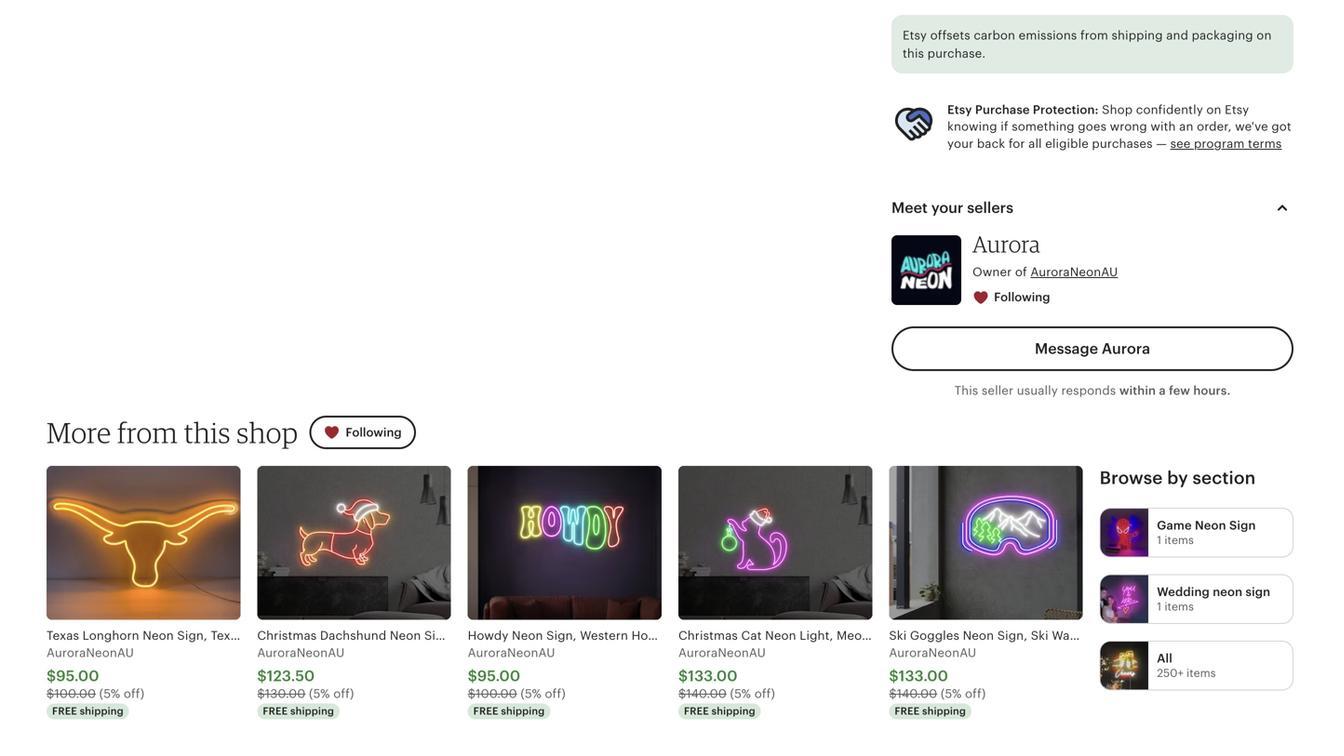 Task type: locate. For each thing, give the bounding box(es) containing it.
1 horizontal spatial 140.00
[[897, 688, 938, 702]]

following for bottom following button
[[346, 426, 402, 440]]

message
[[1035, 341, 1099, 357]]

1 1 from the top
[[1157, 534, 1162, 547]]

133.00
[[688, 668, 738, 685], [899, 668, 949, 685]]

1 inside wedding neon sign 1 items
[[1157, 601, 1162, 614]]

shop
[[237, 416, 298, 450]]

on up order,
[[1207, 103, 1222, 117]]

95.00
[[56, 668, 99, 685], [477, 668, 521, 685]]

from right more
[[117, 416, 178, 450]]

0 horizontal spatial following
[[346, 426, 402, 440]]

within
[[1120, 384, 1156, 398]]

1 horizontal spatial auroraneonau $ 133.00 $ 140.00 (5% off) free shipping
[[889, 646, 986, 718]]

250+
[[1157, 668, 1184, 680]]

sellers
[[968, 200, 1014, 217]]

(5% inside the auroraneonau $ 123.50 $ 130.00 (5% off) free shipping
[[309, 688, 330, 702]]

130.00
[[265, 688, 306, 702]]

$
[[47, 668, 56, 685], [257, 668, 267, 685], [468, 668, 477, 685], [679, 668, 688, 685], [889, 668, 899, 685], [47, 688, 54, 702], [257, 688, 265, 702], [468, 688, 476, 702], [679, 688, 687, 702], [889, 688, 897, 702]]

1 horizontal spatial 133.00
[[899, 668, 949, 685]]

0 horizontal spatial from
[[117, 416, 178, 450]]

1 free from the left
[[52, 706, 77, 718]]

1 vertical spatial on
[[1207, 103, 1222, 117]]

etsy inside etsy offsets carbon emissions from shipping and packaging on this purchase.
[[903, 28, 927, 42]]

0 vertical spatial this
[[903, 46, 925, 60]]

items inside game neon sign 1 items
[[1165, 534, 1194, 547]]

1 vertical spatial from
[[117, 416, 178, 450]]

1 horizontal spatial on
[[1257, 28, 1272, 42]]

140.00
[[687, 688, 727, 702], [897, 688, 938, 702]]

goes
[[1078, 120, 1107, 134]]

items down game
[[1165, 534, 1194, 547]]

2 free from the left
[[263, 706, 288, 718]]

1 horizontal spatial 100.00
[[476, 688, 517, 702]]

0 vertical spatial following
[[994, 291, 1051, 305]]

auroraneonau $ 133.00 $ 140.00 (5% off) free shipping
[[679, 646, 776, 718], [889, 646, 986, 718]]

(5%
[[99, 688, 120, 702], [309, 688, 330, 702], [521, 688, 542, 702], [730, 688, 751, 702], [941, 688, 962, 702]]

1 horizontal spatial etsy
[[948, 103, 973, 117]]

1 for wedding neon sign
[[1157, 601, 1162, 614]]

free
[[52, 706, 77, 718], [263, 706, 288, 718], [474, 706, 499, 718], [684, 706, 709, 718], [895, 706, 920, 718]]

1 vertical spatial this
[[184, 416, 231, 450]]

0 horizontal spatial following button
[[309, 416, 416, 450]]

off) inside the auroraneonau $ 123.50 $ 130.00 (5% off) free shipping
[[334, 688, 354, 702]]

auroraneonau
[[1031, 265, 1118, 279], [47, 646, 134, 660], [257, 646, 345, 660], [468, 646, 555, 660], [679, 646, 766, 660], [889, 646, 977, 660]]

purchase
[[976, 103, 1030, 117]]

0 vertical spatial items
[[1165, 534, 1194, 547]]

if
[[1001, 120, 1009, 134]]

on inside shop confidently on etsy knowing if something goes wrong with an order, we've got your back for all eligible purchases —
[[1207, 103, 1222, 117]]

1 100.00 from the left
[[54, 688, 96, 702]]

1 down wedding
[[1157, 601, 1162, 614]]

2 off) from the left
[[334, 688, 354, 702]]

of
[[1016, 265, 1028, 279]]

1 horizontal spatial 95.00
[[477, 668, 521, 685]]

see more listings in the all section image
[[1101, 642, 1149, 690]]

items down wedding
[[1165, 601, 1194, 614]]

3 free from the left
[[474, 706, 499, 718]]

1 vertical spatial items
[[1165, 601, 1194, 614]]

shop
[[1102, 103, 1133, 117]]

140.00 for ski goggles neon sign, ski wall decor, custom skiing neon sign, best skier gifts, skiing sign, skiing wall art image
[[897, 688, 938, 702]]

1 auroraneonau $ 133.00 $ 140.00 (5% off) free shipping from the left
[[679, 646, 776, 718]]

etsy
[[903, 28, 927, 42], [948, 103, 973, 117], [1225, 103, 1250, 117]]

etsy for etsy purchase protection:
[[948, 103, 973, 117]]

1 140.00 from the left
[[687, 688, 727, 702]]

1 inside game neon sign 1 items
[[1157, 534, 1162, 547]]

0 horizontal spatial aurora
[[973, 230, 1041, 258]]

free for christmas dachshund neon sign, christmas dog, dachshund mom gift, dog neon sign, dog christmas gift, dachshund gift image
[[263, 706, 288, 718]]

this left purchase.
[[903, 46, 925, 60]]

2 (5% from the left
[[309, 688, 330, 702]]

see
[[1171, 137, 1191, 151]]

auroraneonau for ski goggles neon sign, ski wall decor, custom skiing neon sign, best skier gifts, skiing sign, skiing wall art image
[[889, 646, 977, 660]]

100.00
[[54, 688, 96, 702], [476, 688, 517, 702]]

shipping for christmas cat neon light, meowy christmas cat decorations, cat lover gift for christmas, cat lovers xmas image
[[712, 706, 756, 718]]

meet
[[892, 200, 928, 217]]

free for texas longhorn neon sign, texas wall decor, texas longhorns wall art, texas gifts image
[[52, 706, 77, 718]]

0 horizontal spatial on
[[1207, 103, 1222, 117]]

0 horizontal spatial auroraneonau $ 95.00 $ 100.00 (5% off) free shipping
[[47, 646, 144, 718]]

shipping inside etsy offsets carbon emissions from shipping and packaging on this purchase.
[[1112, 28, 1163, 42]]

etsy left offsets
[[903, 28, 927, 42]]

and
[[1167, 28, 1189, 42]]

sign
[[1246, 585, 1271, 599]]

meet your sellers
[[892, 200, 1014, 217]]

your inside 'dropdown button'
[[932, 200, 964, 217]]

0 horizontal spatial 95.00
[[56, 668, 99, 685]]

items for wedding
[[1165, 601, 1194, 614]]

free inside the auroraneonau $ 123.50 $ 130.00 (5% off) free shipping
[[263, 706, 288, 718]]

offsets
[[931, 28, 971, 42]]

1 horizontal spatial auroraneonau $ 95.00 $ 100.00 (5% off) free shipping
[[468, 646, 566, 718]]

1 off) from the left
[[124, 688, 144, 702]]

0 horizontal spatial 140.00
[[687, 688, 727, 702]]

your right meet
[[932, 200, 964, 217]]

this
[[903, 46, 925, 60], [184, 416, 231, 450]]

3 (5% from the left
[[521, 688, 542, 702]]

4 free from the left
[[684, 706, 709, 718]]

1 auroraneonau $ 95.00 $ 100.00 (5% off) free shipping from the left
[[47, 646, 144, 718]]

on inside etsy offsets carbon emissions from shipping and packaging on this purchase.
[[1257, 28, 1272, 42]]

0 vertical spatial on
[[1257, 28, 1272, 42]]

etsy up knowing
[[948, 103, 973, 117]]

1 horizontal spatial following
[[994, 291, 1051, 305]]

1 vertical spatial aurora
[[1102, 341, 1151, 357]]

confidently
[[1137, 103, 1204, 117]]

from inside etsy offsets carbon emissions from shipping and packaging on this purchase.
[[1081, 28, 1109, 42]]

usually
[[1017, 384, 1058, 398]]

items inside wedding neon sign 1 items
[[1165, 601, 1194, 614]]

aurora up within at right
[[1102, 341, 1151, 357]]

aurora image
[[892, 236, 962, 305]]

something
[[1012, 120, 1075, 134]]

items
[[1165, 534, 1194, 547], [1165, 601, 1194, 614], [1187, 668, 1216, 680]]

program
[[1194, 137, 1245, 151]]

following button
[[959, 281, 1066, 315], [309, 416, 416, 450]]

0 vertical spatial from
[[1081, 28, 1109, 42]]

your inside shop confidently on etsy knowing if something goes wrong with an order, we've got your back for all eligible purchases —
[[948, 137, 974, 151]]

1 95.00 from the left
[[56, 668, 99, 685]]

responds
[[1062, 384, 1117, 398]]

howdy neon sign, western howdy decorations, college party greeting neon light, howdy party decor dorm led light image
[[468, 467, 662, 621]]

auroraneonau inside the auroraneonau $ 123.50 $ 130.00 (5% off) free shipping
[[257, 646, 345, 660]]

see program terms
[[1171, 137, 1282, 151]]

5 free from the left
[[895, 706, 920, 718]]

3 off) from the left
[[545, 688, 566, 702]]

auroraneonau $ 95.00 $ 100.00 (5% off) free shipping for howdy neon sign, western howdy decorations, college party greeting neon light, howdy party decor dorm led light image on the bottom of the page
[[468, 646, 566, 718]]

1 vertical spatial following
[[346, 426, 402, 440]]

seller
[[982, 384, 1014, 398]]

message aurora
[[1035, 341, 1151, 357]]

christmas cat neon light, meowy christmas cat decorations, cat lover gift for christmas, cat lovers xmas image
[[679, 467, 873, 621]]

items right 250+
[[1187, 668, 1216, 680]]

0 vertical spatial your
[[948, 137, 974, 151]]

4 off) from the left
[[755, 688, 776, 702]]

aurora
[[973, 230, 1041, 258], [1102, 341, 1151, 357]]

5 off) from the left
[[965, 688, 986, 702]]

free for howdy neon sign, western howdy decorations, college party greeting neon light, howdy party decor dorm led light image on the bottom of the page
[[474, 706, 499, 718]]

1
[[1157, 534, 1162, 547], [1157, 601, 1162, 614]]

1 down game
[[1157, 534, 1162, 547]]

your
[[948, 137, 974, 151], [932, 200, 964, 217]]

off)
[[124, 688, 144, 702], [334, 688, 354, 702], [545, 688, 566, 702], [755, 688, 776, 702], [965, 688, 986, 702]]

neon
[[1213, 585, 1243, 599]]

2 horizontal spatial etsy
[[1225, 103, 1250, 117]]

wedding
[[1157, 585, 1210, 599]]

0 vertical spatial 1
[[1157, 534, 1162, 547]]

auroraneonau $ 133.00 $ 140.00 (5% off) free shipping for ski goggles neon sign, ski wall decor, custom skiing neon sign, best skier gifts, skiing sign, skiing wall art image
[[889, 646, 986, 718]]

1 horizontal spatial aurora
[[1102, 341, 1151, 357]]

auroraneonau $ 95.00 $ 100.00 (5% off) free shipping
[[47, 646, 144, 718], [468, 646, 566, 718]]

100.00 for texas longhorn neon sign, texas wall decor, texas longhorns wall art, texas gifts image
[[54, 688, 96, 702]]

4 (5% from the left
[[730, 688, 751, 702]]

1 horizontal spatial following button
[[959, 281, 1066, 315]]

from
[[1081, 28, 1109, 42], [117, 416, 178, 450]]

shop confidently on etsy knowing if something goes wrong with an order, we've got your back for all eligible purchases —
[[948, 103, 1292, 151]]

2 auroraneonau $ 95.00 $ 100.00 (5% off) free shipping from the left
[[468, 646, 566, 718]]

2 133.00 from the left
[[899, 668, 949, 685]]

2 95.00 from the left
[[477, 668, 521, 685]]

2 auroraneonau $ 133.00 $ 140.00 (5% off) free shipping from the left
[[889, 646, 986, 718]]

texas longhorn neon sign, texas wall decor, texas longhorns wall art, texas gifts image
[[47, 467, 241, 621]]

—
[[1157, 137, 1167, 151]]

knowing
[[948, 120, 998, 134]]

all
[[1029, 137, 1042, 151]]

on
[[1257, 28, 1272, 42], [1207, 103, 1222, 117]]

2 vertical spatial items
[[1187, 668, 1216, 680]]

neon
[[1195, 519, 1227, 533]]

1 133.00 from the left
[[688, 668, 738, 685]]

section
[[1193, 469, 1256, 488]]

0 horizontal spatial 133.00
[[688, 668, 738, 685]]

2 1 from the top
[[1157, 601, 1162, 614]]

auroraneonau link
[[1031, 265, 1118, 279]]

by
[[1168, 469, 1189, 488]]

0 horizontal spatial 100.00
[[54, 688, 96, 702]]

off) for ski goggles neon sign, ski wall decor, custom skiing neon sign, best skier gifts, skiing sign, skiing wall art image
[[965, 688, 986, 702]]

wrong
[[1110, 120, 1148, 134]]

1 vertical spatial your
[[932, 200, 964, 217]]

1 horizontal spatial this
[[903, 46, 925, 60]]

5 (5% from the left
[[941, 688, 962, 702]]

2 100.00 from the left
[[476, 688, 517, 702]]

more from this shop
[[47, 416, 298, 450]]

shipping inside the auroraneonau $ 123.50 $ 130.00 (5% off) free shipping
[[290, 706, 334, 718]]

following
[[994, 291, 1051, 305], [346, 426, 402, 440]]

0 horizontal spatial etsy
[[903, 28, 927, 42]]

1 (5% from the left
[[99, 688, 120, 702]]

wedding neon sign 1 items
[[1157, 585, 1271, 614]]

all 250+ items
[[1157, 652, 1216, 680]]

shipping
[[1112, 28, 1163, 42], [80, 706, 124, 718], [290, 706, 334, 718], [501, 706, 545, 718], [712, 706, 756, 718], [923, 706, 966, 718]]

on right packaging
[[1257, 28, 1272, 42]]

2 140.00 from the left
[[897, 688, 938, 702]]

0 vertical spatial aurora
[[973, 230, 1041, 258]]

etsy up "we've"
[[1225, 103, 1250, 117]]

for
[[1009, 137, 1026, 151]]

aurora up owner
[[973, 230, 1041, 258]]

from right emissions
[[1081, 28, 1109, 42]]

an
[[1180, 120, 1194, 134]]

this left shop
[[184, 416, 231, 450]]

0 horizontal spatial auroraneonau $ 133.00 $ 140.00 (5% off) free shipping
[[679, 646, 776, 718]]

hours.
[[1194, 384, 1231, 398]]

1 horizontal spatial from
[[1081, 28, 1109, 42]]

your down knowing
[[948, 137, 974, 151]]

1 vertical spatial 1
[[1157, 601, 1162, 614]]



Task type: describe. For each thing, give the bounding box(es) containing it.
we've
[[1236, 120, 1269, 134]]

aurora inside aurora owner of auroraneonau
[[973, 230, 1041, 258]]

auroraneonau $ 133.00 $ 140.00 (5% off) free shipping for christmas cat neon light, meowy christmas cat decorations, cat lover gift for christmas, cat lovers xmas image
[[679, 646, 776, 718]]

auroraneonau for howdy neon sign, western howdy decorations, college party greeting neon light, howdy party decor dorm led light image on the bottom of the page
[[468, 646, 555, 660]]

christmas dachshund neon sign, christmas dog, dachshund mom gift, dog neon sign, dog christmas gift, dachshund gift image
[[257, 467, 451, 621]]

message aurora button
[[892, 327, 1294, 371]]

see more listings in the game neon sign section image
[[1101, 509, 1149, 557]]

browse by section
[[1100, 469, 1256, 488]]

order,
[[1197, 120, 1232, 134]]

off) for howdy neon sign, western howdy decorations, college party greeting neon light, howdy party decor dorm led light image on the bottom of the page
[[545, 688, 566, 702]]

eligible
[[1046, 137, 1089, 151]]

packaging
[[1192, 28, 1254, 42]]

auroraneonau for texas longhorn neon sign, texas wall decor, texas longhorns wall art, texas gifts image
[[47, 646, 134, 660]]

emissions
[[1019, 28, 1078, 42]]

ski goggles neon sign, ski wall decor, custom skiing neon sign, best skier gifts, skiing sign, skiing wall art image
[[889, 467, 1083, 621]]

few
[[1169, 384, 1191, 398]]

auroraneonau $ 95.00 $ 100.00 (5% off) free shipping for texas longhorn neon sign, texas wall decor, texas longhorns wall art, texas gifts image
[[47, 646, 144, 718]]

123.50
[[267, 668, 315, 685]]

off) for christmas dachshund neon sign, christmas dog, dachshund mom gift, dog neon sign, dog christmas gift, dachshund gift image
[[334, 688, 354, 702]]

browse
[[1100, 469, 1163, 488]]

free for ski goggles neon sign, ski wall decor, custom skiing neon sign, best skier gifts, skiing sign, skiing wall art image
[[895, 706, 920, 718]]

shipping for ski goggles neon sign, ski wall decor, custom skiing neon sign, best skier gifts, skiing sign, skiing wall art image
[[923, 706, 966, 718]]

got
[[1272, 120, 1292, 134]]

this seller usually responds within a few hours.
[[955, 384, 1231, 398]]

95.00 for howdy neon sign, western howdy decorations, college party greeting neon light, howdy party decor dorm led light image on the bottom of the page
[[477, 668, 521, 685]]

meet your sellers button
[[875, 186, 1311, 230]]

etsy offsets carbon emissions from shipping and packaging on this purchase.
[[903, 28, 1272, 60]]

off) for texas longhorn neon sign, texas wall decor, texas longhorns wall art, texas gifts image
[[124, 688, 144, 702]]

free for christmas cat neon light, meowy christmas cat decorations, cat lover gift for christmas, cat lovers xmas image
[[684, 706, 709, 718]]

0 vertical spatial following button
[[959, 281, 1066, 315]]

auroraneonau for christmas dachshund neon sign, christmas dog, dachshund mom gift, dog neon sign, dog christmas gift, dachshund gift image
[[257, 646, 345, 660]]

140.00 for christmas cat neon light, meowy christmas cat decorations, cat lover gift for christmas, cat lovers xmas image
[[687, 688, 727, 702]]

auroraneonau for christmas cat neon light, meowy christmas cat decorations, cat lover gift for christmas, cat lovers xmas image
[[679, 646, 766, 660]]

all
[[1157, 652, 1173, 666]]

shipping for christmas dachshund neon sign, christmas dog, dachshund mom gift, dog neon sign, dog christmas gift, dachshund gift image
[[290, 706, 334, 718]]

off) for christmas cat neon light, meowy christmas cat decorations, cat lover gift for christmas, cat lovers xmas image
[[755, 688, 776, 702]]

purchases
[[1092, 137, 1153, 151]]

see program terms link
[[1171, 137, 1282, 151]]

carbon
[[974, 28, 1016, 42]]

(5% for ski goggles neon sign, ski wall decor, custom skiing neon sign, best skier gifts, skiing sign, skiing wall art image
[[941, 688, 962, 702]]

1 vertical spatial following button
[[309, 416, 416, 450]]

with
[[1151, 120, 1176, 134]]

(5% for texas longhorn neon sign, texas wall decor, texas longhorns wall art, texas gifts image
[[99, 688, 120, 702]]

see more listings in the wedding neon sign section image
[[1101, 576, 1149, 624]]

this
[[955, 384, 979, 398]]

back
[[977, 137, 1006, 151]]

game
[[1157, 519, 1192, 533]]

etsy inside shop confidently on etsy knowing if something goes wrong with an order, we've got your back for all eligible purchases —
[[1225, 103, 1250, 117]]

aurora inside button
[[1102, 341, 1151, 357]]

terms
[[1249, 137, 1282, 151]]

etsy for etsy offsets carbon emissions from shipping and packaging on this purchase.
[[903, 28, 927, 42]]

auroraneonau $ 123.50 $ 130.00 (5% off) free shipping
[[257, 646, 354, 718]]

sign
[[1230, 519, 1256, 533]]

shipping for howdy neon sign, western howdy decorations, college party greeting neon light, howdy party decor dorm led light image on the bottom of the page
[[501, 706, 545, 718]]

95.00 for texas longhorn neon sign, texas wall decor, texas longhorns wall art, texas gifts image
[[56, 668, 99, 685]]

items for game
[[1165, 534, 1194, 547]]

133.00 for christmas cat neon light, meowy christmas cat decorations, cat lover gift for christmas, cat lovers xmas image
[[688, 668, 738, 685]]

133.00 for ski goggles neon sign, ski wall decor, custom skiing neon sign, best skier gifts, skiing sign, skiing wall art image
[[899, 668, 949, 685]]

protection:
[[1033, 103, 1099, 117]]

0 horizontal spatial this
[[184, 416, 231, 450]]

(5% for christmas cat neon light, meowy christmas cat decorations, cat lover gift for christmas, cat lovers xmas image
[[730, 688, 751, 702]]

etsy purchase protection:
[[948, 103, 1099, 117]]

1 for game neon sign
[[1157, 534, 1162, 547]]

aurora owner of auroraneonau
[[973, 230, 1118, 279]]

shipping for texas longhorn neon sign, texas wall decor, texas longhorns wall art, texas gifts image
[[80, 706, 124, 718]]

a
[[1159, 384, 1166, 398]]

100.00 for howdy neon sign, western howdy decorations, college party greeting neon light, howdy party decor dorm led light image on the bottom of the page
[[476, 688, 517, 702]]

following for following button to the top
[[994, 291, 1051, 305]]

owner
[[973, 265, 1012, 279]]

purchase.
[[928, 46, 986, 60]]

more
[[47, 416, 111, 450]]

game neon sign 1 items
[[1157, 519, 1256, 547]]

auroraneonau inside aurora owner of auroraneonau
[[1031, 265, 1118, 279]]

(5% for christmas dachshund neon sign, christmas dog, dachshund mom gift, dog neon sign, dog christmas gift, dachshund gift image
[[309, 688, 330, 702]]

(5% for howdy neon sign, western howdy decorations, college party greeting neon light, howdy party decor dorm led light image on the bottom of the page
[[521, 688, 542, 702]]

this inside etsy offsets carbon emissions from shipping and packaging on this purchase.
[[903, 46, 925, 60]]

items inside all 250+ items
[[1187, 668, 1216, 680]]



Task type: vqa. For each thing, say whether or not it's contained in the screenshot.


